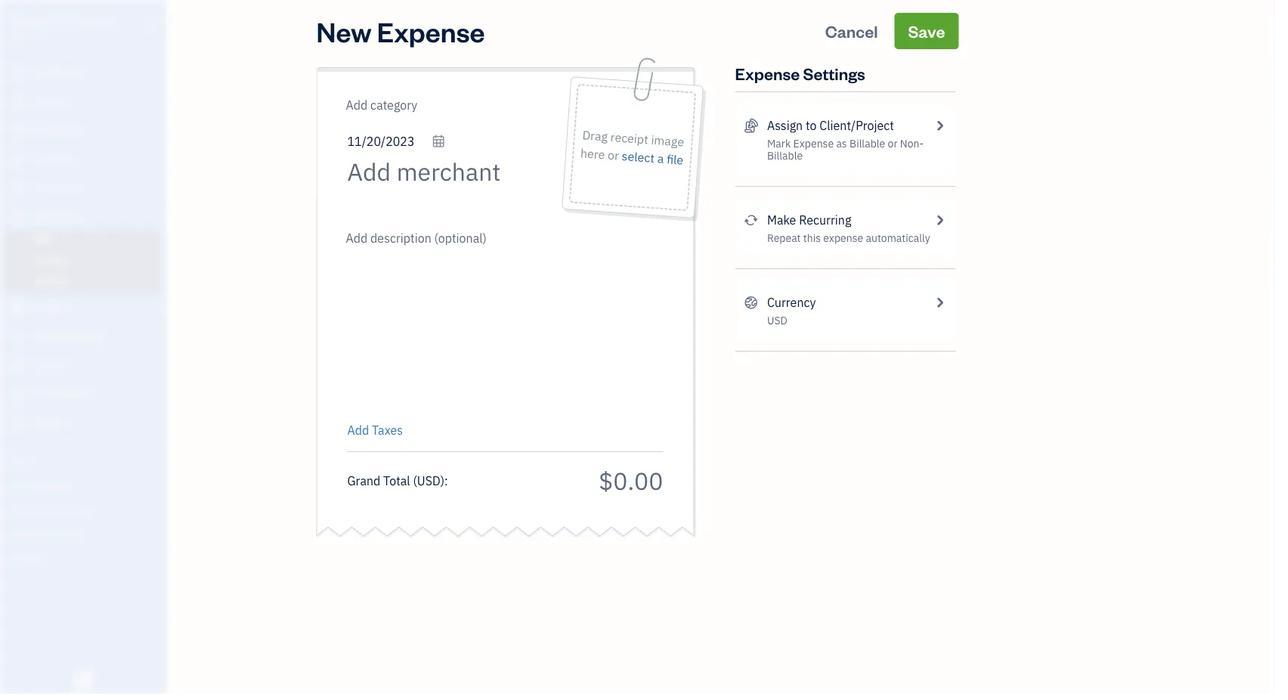 Task type: describe. For each thing, give the bounding box(es) containing it.
report image
[[10, 416, 28, 431]]

1 horizontal spatial billable
[[850, 136, 886, 150]]

mark expense as billable or non- billable
[[767, 136, 924, 163]]

expensesrebilling image
[[744, 116, 758, 135]]

client image
[[10, 95, 28, 110]]

items and services image
[[11, 503, 162, 515]]

grand total ( usd ):
[[347, 473, 448, 489]]

drag
[[582, 127, 608, 145]]

file
[[666, 151, 684, 168]]

1 vertical spatial expense
[[735, 62, 800, 84]]

repeat this expense automatically
[[767, 231, 931, 245]]

as
[[837, 136, 847, 150]]

1 horizontal spatial usd
[[767, 313, 788, 327]]

Date in MM/DD/YYYY format text field
[[347, 133, 446, 149]]

drag receipt image here or
[[580, 127, 685, 164]]

save button
[[895, 13, 959, 49]]

currency
[[767, 295, 816, 310]]

apps image
[[11, 454, 162, 467]]

owner
[[12, 30, 40, 42]]

assign
[[767, 118, 803, 133]]

Category text field
[[346, 96, 475, 114]]

this
[[804, 231, 821, 245]]

refresh image
[[744, 211, 758, 229]]

mark
[[767, 136, 791, 150]]

3 chevronright image from the top
[[933, 293, 947, 312]]

total
[[383, 473, 410, 489]]

taxes
[[372, 422, 403, 438]]

make recurring
[[767, 212, 852, 228]]

select
[[622, 148, 655, 166]]

receipt
[[610, 129, 649, 147]]

expense image
[[10, 209, 28, 225]]

chevronright image for to
[[933, 116, 947, 135]]

recurring
[[799, 212, 852, 228]]

client/project
[[820, 118, 895, 133]]

Description text field
[[340, 229, 656, 411]]

automatically
[[866, 231, 931, 245]]



Task type: vqa. For each thing, say whether or not it's contained in the screenshot.
the middle members
no



Task type: locate. For each thing, give the bounding box(es) containing it.
payment image
[[10, 181, 28, 196]]

1 horizontal spatial or
[[888, 136, 898, 150]]

or for drag receipt image here or
[[607, 147, 620, 164]]

1 vertical spatial chevronright image
[[933, 211, 947, 229]]

chevronright image
[[933, 116, 947, 135], [933, 211, 947, 229], [933, 293, 947, 312]]

billable
[[850, 136, 886, 150], [767, 149, 803, 163]]

(
[[413, 473, 417, 489]]

team members image
[[11, 479, 162, 491]]

cancel
[[826, 20, 878, 42]]

a
[[657, 150, 665, 167]]

or left non-
[[888, 136, 898, 150]]

save
[[909, 20, 946, 42]]

here
[[580, 145, 606, 163]]

new expense
[[316, 13, 485, 49]]

currencyandlanguage image
[[744, 293, 758, 312]]

expense inside the mark expense as billable or non- billable
[[794, 136, 834, 150]]

freshbooks image
[[71, 670, 95, 688]]

or inside drag receipt image here or
[[607, 147, 620, 164]]

or right here
[[607, 147, 620, 164]]

0 horizontal spatial or
[[607, 147, 620, 164]]

billable down assign
[[767, 149, 803, 163]]

settings
[[803, 62, 866, 84]]

to
[[806, 118, 817, 133]]

usd right 'total'
[[417, 473, 441, 489]]

assign to client/project
[[767, 118, 895, 133]]

or inside the mark expense as billable or non- billable
[[888, 136, 898, 150]]

image
[[651, 132, 685, 150]]

bank connections image
[[11, 527, 162, 539]]

estimate image
[[10, 123, 28, 138]]

0 horizontal spatial usd
[[417, 473, 441, 489]]

billable down client/project
[[850, 136, 886, 150]]

money image
[[10, 358, 28, 374]]

0 vertical spatial chevronright image
[[933, 116, 947, 135]]

expense
[[377, 13, 485, 49], [735, 62, 800, 84], [794, 136, 834, 150]]

expense for new expense
[[377, 13, 485, 49]]

add taxes
[[347, 422, 403, 438]]

add taxes button
[[347, 421, 403, 439]]

main element
[[0, 0, 204, 694]]

kendall's company owner
[[12, 13, 118, 42]]

select a file button
[[621, 147, 684, 169]]

repeat
[[767, 231, 801, 245]]

or
[[888, 136, 898, 150], [607, 147, 620, 164]]

Merchant text field
[[347, 157, 554, 187]]

non-
[[901, 136, 924, 150]]

0 horizontal spatial billable
[[767, 149, 803, 163]]

add
[[347, 422, 369, 438]]

2 vertical spatial expense
[[794, 136, 834, 150]]

expense settings
[[735, 62, 866, 84]]

project image
[[10, 301, 28, 316]]

new
[[316, 13, 372, 49]]

cancel button
[[812, 13, 892, 49]]

usd
[[767, 313, 788, 327], [417, 473, 441, 489]]

invoice image
[[10, 152, 28, 167]]

expense for mark expense as billable or non- billable
[[794, 136, 834, 150]]

1 chevronright image from the top
[[933, 116, 947, 135]]

or for mark expense as billable or non- billable
[[888, 136, 898, 150]]

2 vertical spatial chevronright image
[[933, 293, 947, 312]]

company
[[66, 13, 118, 29]]

0 vertical spatial usd
[[767, 313, 788, 327]]

2 chevronright image from the top
[[933, 211, 947, 229]]

chevronright image for recurring
[[933, 211, 947, 229]]

):
[[441, 473, 448, 489]]

make
[[767, 212, 797, 228]]

grand
[[347, 473, 381, 489]]

kendall's
[[12, 13, 63, 29]]

0 vertical spatial expense
[[377, 13, 485, 49]]

settings image
[[11, 551, 162, 563]]

chart image
[[10, 387, 28, 402]]

Amount (USD) text field
[[599, 465, 664, 496]]

select a file
[[622, 148, 684, 168]]

usd down currency
[[767, 313, 788, 327]]

timer image
[[10, 330, 28, 345]]

dashboard image
[[10, 66, 28, 81]]

expense
[[824, 231, 864, 245]]

1 vertical spatial usd
[[417, 473, 441, 489]]



